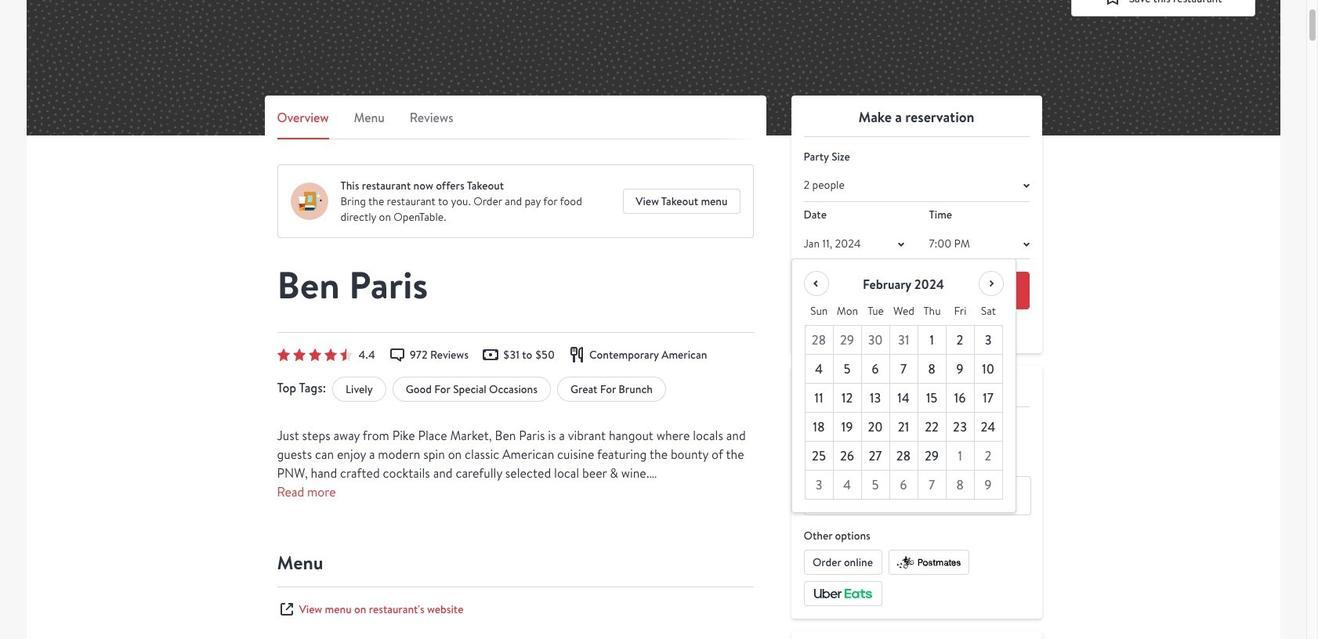 Task type: locate. For each thing, give the bounding box(es) containing it.
sunday element
[[805, 297, 833, 326]]

empty photo image
[[26, 0, 1280, 136]]

friday element
[[946, 297, 975, 326]]

saturday element
[[975, 297, 1003, 326]]

wednesday element
[[890, 297, 918, 326]]

save restaurant to favorites image
[[1104, 0, 1123, 7]]

tuesday element
[[862, 297, 890, 326]]

grid
[[804, 297, 1003, 500]]

tab list
[[277, 108, 754, 140]]

this restaurant now offers takeout image
[[290, 183, 328, 220]]



Task type: describe. For each thing, give the bounding box(es) containing it.
monday element
[[833, 297, 862, 326]]

logo image for postmates image
[[895, 555, 962, 571]]

logo image for uber eats image
[[812, 587, 874, 602]]

thursday element
[[918, 297, 946, 326]]

4.4 stars image
[[277, 349, 352, 361]]



Task type: vqa. For each thing, say whether or not it's contained in the screenshot.
A photo of Canela Bistro & Wine Bar restaurant's Experience type icon
no



